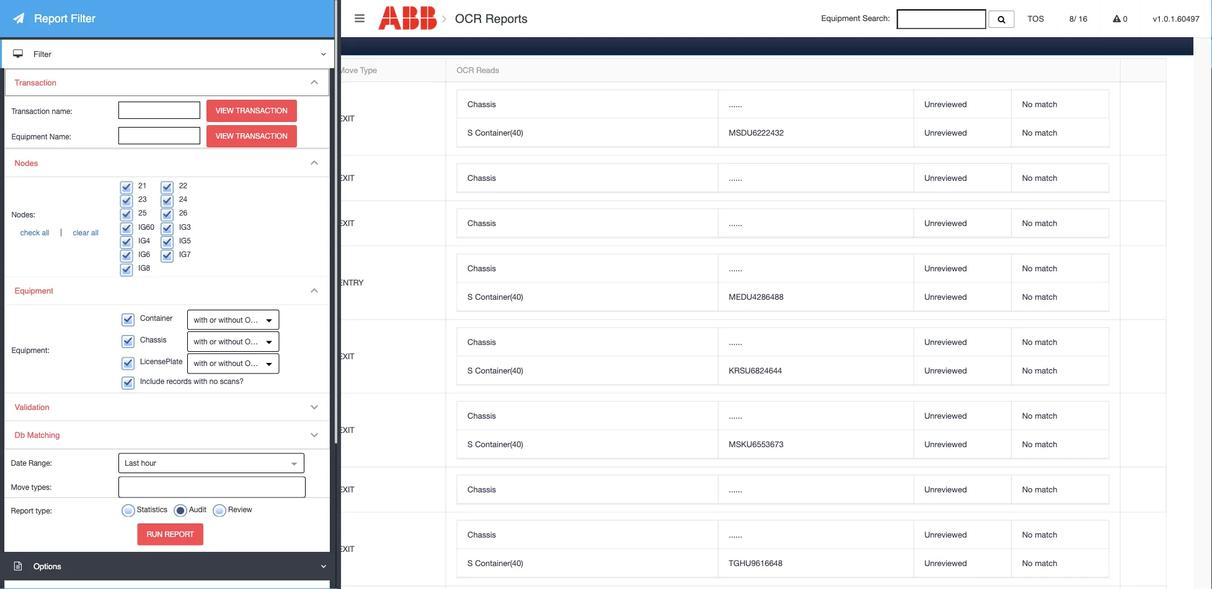 Task type: vqa. For each thing, say whether or not it's contained in the screenshot.


Task type: describe. For each thing, give the bounding box(es) containing it.
transaction menu item
[[5, 69, 329, 148]]

ig3 for ig5
[[179, 223, 191, 231]]

row containing ap20231016001775
[[42, 201, 1167, 247]]

transaction name:
[[11, 107, 72, 115]]

1 vertical spatial filter
[[33, 49, 51, 59]]

row group for 23
[[457, 521, 1109, 578]]

match for 4th unreviewed cell from the bottom of the page
[[1035, 440, 1058, 449]]

audit
[[189, 506, 207, 514]]

check all
[[20, 229, 49, 238]]

container(40) for 21
[[475, 366, 523, 376]]

8 2023- from the top
[[53, 551, 74, 561]]

last
[[125, 459, 139, 468]]

no match cell for 2nd unreviewed cell from the top of the page
[[1012, 119, 1109, 147]]

s for 21
[[468, 366, 473, 376]]

exit for ap20231016001773 2023-10-16 13:23:58
[[338, 485, 355, 495]]

8/ 16
[[1070, 14, 1088, 23]]

clear all link
[[64, 229, 108, 238]]

view transaction button for name:
[[207, 125, 297, 148]]

23 inside nodes menu item
[[139, 195, 147, 204]]

4 s from the top
[[468, 440, 473, 449]]

7 unreviewed cell from the top
[[914, 328, 1012, 357]]

chassis cell for 11th unreviewed cell from the bottom
[[457, 164, 718, 192]]

4 s container(40) from the top
[[468, 440, 523, 449]]

validation
[[15, 403, 49, 412]]

13 unreviewed cell from the top
[[914, 550, 1012, 578]]

3 unreviewed cell from the top
[[914, 164, 1012, 192]]

nodes
[[15, 158, 38, 168]]

1 unreviewed cell from the top
[[914, 90, 1012, 119]]

ocr reads
[[457, 65, 499, 75]]

25 cell
[[251, 82, 327, 156]]

ig4
[[139, 236, 150, 245]]

ap20231016001772 2023-10-16 13:23:56
[[53, 346, 128, 368]]

ig60
[[139, 223, 154, 231]]

match for 2nd unreviewed cell from the top of the page
[[1035, 128, 1058, 137]]

tos
[[1028, 14, 1045, 23]]

ap20231016001776 2023-10-16 13:24:54
[[53, 107, 128, 130]]

v1.0.1.60497
[[1154, 14, 1200, 23]]

scans?
[[220, 377, 244, 386]]

container(40) for 25
[[475, 128, 523, 137]]

chassis inside equipment menu item
[[140, 336, 166, 344]]

exit for ap20231016001775 2023-10-16 13:24:31
[[338, 219, 355, 228]]

options link
[[0, 553, 334, 581]]

v1.0.1.60497 button
[[1141, 0, 1213, 37]]

unreviewed for tenth unreviewed cell from the bottom
[[925, 218, 967, 228]]

search:
[[863, 13, 890, 23]]

container(40) for 23
[[475, 559, 523, 569]]

10- for ap20231016001775 2023-10-16 13:24:31
[[74, 225, 86, 235]]

s for 23
[[468, 559, 473, 569]]

cell containing ap20231016001771
[[42, 394, 251, 468]]

unreviewed for 11th unreviewed cell from the top of the page
[[925, 485, 967, 495]]

|
[[58, 228, 64, 237]]

validation menu item
[[5, 394, 329, 422]]

...... for 7th unreviewed cell from the bottom
[[729, 338, 743, 347]]

s container(40) cell for msdu6222432
[[457, 119, 718, 147]]

report for report filter
[[34, 12, 68, 25]]

statistics
[[137, 506, 168, 514]]

row group for 21
[[457, 328, 1109, 385]]

10- for ap20231016001771 2023-10-16 13:23:53
[[74, 432, 86, 442]]

msdu6222432
[[729, 128, 784, 137]]

with for licenseplate
[[194, 359, 208, 368]]

with or without ocr for licenseplate
[[194, 359, 261, 368]]

2 exit from the top
[[338, 173, 355, 183]]

...... for 11th unreviewed cell from the top of the page
[[729, 485, 743, 495]]

equipment search:
[[822, 13, 897, 23]]

name:
[[52, 107, 72, 115]]

chassis cell for tenth unreviewed cell from the bottom
[[457, 209, 718, 238]]

run report button
[[137, 524, 203, 546]]

type:
[[36, 507, 52, 515]]

no match for tenth unreviewed cell from the bottom
[[1023, 218, 1058, 228]]

8/
[[1070, 14, 1077, 23]]

chassis for second unreviewed cell from the bottom
[[468, 530, 496, 540]]

26
[[179, 209, 187, 217]]

23 for 13:23:30
[[262, 545, 271, 555]]

no match for ninth unreviewed cell from the top of the page
[[1023, 411, 1058, 421]]

date
[[11, 459, 26, 468]]

chassis for ninth unreviewed cell from the top of the page
[[468, 411, 496, 421]]

exit cell for ap20231016001775 2023-10-16 13:24:31
[[327, 201, 446, 247]]

chassis cell for second unreviewed cell from the bottom
[[457, 521, 718, 550]]

include records with no scans?
[[140, 377, 244, 386]]

cell containing ap20231016001772
[[42, 320, 251, 394]]

2023-10-16 13:23:30
[[53, 551, 128, 561]]

name:
[[50, 132, 71, 141]]

5 unreviewed cell from the top
[[914, 255, 1012, 283]]

container(40) for ig3
[[475, 292, 523, 302]]

ap20231016001773 2023-10-16 13:23:58
[[53, 479, 128, 502]]

cell containing ap20231016001776
[[42, 82, 251, 156]]

tghu9616648 cell
[[718, 550, 914, 578]]

21 inside cell
[[262, 352, 271, 362]]

match for 7th unreviewed cell from the bottom
[[1035, 338, 1058, 347]]

no
[[210, 377, 218, 386]]

2 tab from the left
[[86, 34, 141, 55]]

4 with from the top
[[194, 377, 207, 386]]

...... cell for chassis cell for ninth unreviewed cell from the bottom
[[718, 255, 914, 283]]

row group for 25
[[457, 90, 1109, 147]]

no match cell for 11th unreviewed cell from the top of the page
[[1012, 476, 1109, 505]]

13:23:53
[[97, 432, 128, 442]]

tghu9616648
[[729, 559, 783, 569]]

chassis cell for ninth unreviewed cell from the bottom
[[457, 255, 718, 283]]

no match cell for 7th unreviewed cell from the bottom
[[1012, 328, 1109, 357]]

all for clear all
[[91, 229, 99, 238]]

match for second unreviewed cell from the bottom
[[1035, 530, 1058, 540]]

...... for 1st unreviewed cell
[[729, 99, 743, 109]]

ap20231016001775
[[53, 212, 126, 222]]

0 button
[[1101, 0, 1141, 37]]

21 inside nodes menu item
[[139, 181, 147, 190]]

run
[[147, 531, 163, 539]]

ap20231016001771 2023-10-16 13:23:53
[[53, 419, 128, 442]]

ig7
[[179, 250, 191, 259]]

13:25:03
[[97, 180, 128, 189]]

1 tab from the left
[[43, 34, 88, 55]]

10- for ap20231016001774 2023-10-16 13:24:16
[[74, 285, 86, 294]]

nodes link
[[5, 149, 329, 177]]

ocr for chassis
[[245, 338, 261, 346]]

no match cell for 1st unreviewed cell
[[1012, 90, 1109, 119]]

no match for ninth unreviewed cell from the bottom
[[1023, 264, 1058, 273]]

no match for 4th unreviewed cell from the bottom of the page
[[1023, 440, 1058, 449]]

4 unreviewed cell from the top
[[914, 209, 1012, 238]]

filter link
[[0, 40, 334, 68]]

chassis for 1st unreviewed cell
[[468, 99, 496, 109]]

review
[[228, 506, 252, 514]]

all for check all
[[42, 229, 49, 238]]

ig3 cell
[[251, 247, 327, 320]]

2 exit cell from the top
[[327, 156, 446, 201]]

warning image
[[1113, 15, 1121, 23]]

exit cell for ap20231016001772 2023-10-16 13:23:56
[[327, 320, 446, 394]]

2023- for ap20231016001773 2023-10-16 13:23:58
[[53, 492, 74, 502]]

chassis cell for ninth unreviewed cell from the top of the page
[[457, 402, 718, 431]]

run report
[[147, 531, 194, 539]]

unreviewed for second unreviewed cell from the bottom
[[925, 530, 967, 540]]

no for second unreviewed cell from the bottom
[[1023, 530, 1033, 540]]

range:
[[28, 459, 52, 468]]

no for 7th unreviewed cell from the bottom
[[1023, 338, 1033, 347]]

...... cell for chassis cell corresponding to 11th unreviewed cell from the bottom
[[718, 164, 914, 192]]

13:23:30
[[97, 551, 128, 561]]

7 exit cell from the top
[[327, 513, 446, 587]]

exit for ap20231016001776 2023-10-16 13:24:54
[[338, 114, 355, 123]]

ap20231016001772
[[53, 346, 126, 355]]

2 10- from the top
[[74, 180, 86, 189]]

equipment name:
[[11, 132, 71, 141]]

container
[[140, 314, 173, 322]]

2023- for ap20231016001771 2023-10-16 13:23:53
[[53, 432, 74, 442]]

transaction link
[[5, 69, 329, 97]]

options
[[33, 562, 61, 572]]

13:24:16
[[97, 285, 128, 294]]

view for equipment name:
[[216, 132, 234, 141]]

match for tenth unreviewed cell from the bottom
[[1035, 218, 1058, 228]]

13:23:56
[[97, 359, 128, 368]]

node
[[262, 65, 281, 75]]

records
[[166, 377, 192, 386]]

8 unreviewed cell from the top
[[914, 357, 1012, 385]]

tab list containing transaction
[[42, 34, 1194, 590]]

medu4286488
[[729, 292, 784, 302]]

s container(40) for 23
[[468, 559, 523, 569]]

matching
[[27, 431, 60, 440]]

reads
[[476, 65, 499, 75]]

unreviewed for ninth unreviewed cell from the top of the page
[[925, 411, 967, 421]]

10- for ap20231016001773 2023-10-16 13:23:58
[[74, 492, 86, 502]]

exit cell for ap20231016001776 2023-10-16 13:24:54
[[327, 82, 446, 156]]

report type:
[[11, 507, 52, 515]]

s container(40) for ig3
[[468, 292, 523, 302]]

8 10- from the top
[[74, 551, 86, 561]]

2023- for ap20231016001776 2023-10-16 13:24:54
[[53, 120, 74, 130]]

cell containing ap20231016001773
[[42, 468, 251, 513]]

match for 6th unreviewed cell from the bottom of the page
[[1035, 366, 1058, 376]]

date range:
[[11, 459, 52, 468]]

12 unreviewed cell from the top
[[914, 521, 1012, 550]]

clear all
[[73, 229, 99, 238]]

ap20231016001771
[[53, 419, 126, 429]]

11 unreviewed cell from the top
[[914, 476, 1012, 505]]

2 2023- from the top
[[53, 180, 74, 189]]

view transaction for equipment name:
[[216, 132, 288, 141]]

s container(40) cell for krsu6824644
[[457, 357, 718, 385]]



Task type: locate. For each thing, give the bounding box(es) containing it.
5 chassis cell from the top
[[457, 328, 718, 357]]

8 no match from the top
[[1023, 366, 1058, 376]]

entry
[[338, 278, 364, 288]]

reports
[[486, 11, 528, 25]]

ig3 inside cell
[[262, 278, 274, 288]]

row group for ig3
[[457, 255, 1109, 312]]

exit cell for ap20231016001771 2023-10-16 13:23:53
[[327, 394, 446, 468]]

2 with or without ocr from the top
[[194, 338, 261, 346]]

no match
[[1023, 99, 1058, 109], [1023, 128, 1058, 137], [1023, 173, 1058, 183], [1023, 218, 1058, 228], [1023, 264, 1058, 273], [1023, 292, 1058, 302], [1023, 338, 1058, 347], [1023, 366, 1058, 376], [1023, 411, 1058, 421], [1023, 440, 1058, 449], [1023, 485, 1058, 495], [1023, 530, 1058, 540], [1023, 559, 1058, 569]]

entry cell
[[327, 247, 446, 320]]

8 unreviewed from the top
[[925, 366, 967, 376]]

10- down ap20231016001772
[[74, 359, 86, 368]]

5 s container(40) from the top
[[468, 559, 523, 569]]

2023- inside ap20231016001773 2023-10-16 13:23:58
[[53, 492, 74, 502]]

10- down ap20231016001775
[[74, 225, 86, 235]]

no match for 11th unreviewed cell from the top of the page
[[1023, 485, 1058, 495]]

unreviewed for 6th unreviewed cell from the bottom of the page
[[925, 366, 967, 376]]

row
[[42, 59, 1167, 82], [42, 82, 1167, 156], [457, 90, 1109, 119], [457, 119, 1109, 147], [42, 156, 1167, 201], [457, 164, 1109, 192], [42, 201, 1167, 247], [457, 209, 1109, 238], [42, 247, 1167, 320], [457, 255, 1109, 283], [457, 283, 1109, 312], [42, 320, 1167, 394], [457, 328, 1109, 357], [457, 357, 1109, 385], [42, 394, 1167, 468], [457, 402, 1109, 431], [457, 431, 1109, 459], [42, 468, 1167, 513], [457, 476, 1109, 505], [42, 513, 1167, 587], [457, 521, 1109, 550], [457, 550, 1109, 578], [42, 587, 1167, 590]]

no for tenth unreviewed cell from the bottom
[[1023, 218, 1033, 228]]

bars image
[[355, 12, 365, 24]]

no match cell for 6th unreviewed cell
[[1012, 283, 1109, 312]]

10 match from the top
[[1035, 440, 1058, 449]]

9 match from the top
[[1035, 411, 1058, 421]]

db
[[15, 431, 25, 440]]

1 23 cell from the top
[[251, 156, 327, 201]]

without
[[218, 316, 243, 324], [218, 338, 243, 346], [218, 359, 243, 368]]

16 down ap20231016001775
[[86, 225, 95, 235]]

2 or from the top
[[210, 338, 216, 346]]

1 horizontal spatial move
[[338, 65, 358, 75]]

6 unreviewed from the top
[[925, 292, 967, 302]]

row containing transaction
[[42, 59, 1167, 82]]

no match cell
[[1012, 90, 1109, 119], [1012, 119, 1109, 147], [1012, 164, 1109, 192], [1012, 209, 1109, 238], [1012, 255, 1109, 283], [1012, 283, 1109, 312], [1012, 328, 1109, 357], [1012, 357, 1109, 385], [1012, 402, 1109, 431], [1012, 431, 1109, 459], [1012, 476, 1109, 505], [1012, 521, 1109, 550], [1012, 550, 1109, 578]]

report filter
[[34, 12, 96, 25]]

2023- inside ap20231016001771 2023-10-16 13:23:53
[[53, 432, 74, 442]]

0 horizontal spatial all
[[42, 229, 49, 238]]

10- inside ap20231016001771 2023-10-16 13:23:53
[[74, 432, 86, 442]]

1 vertical spatial or
[[210, 338, 216, 346]]

16 right 8/
[[1079, 14, 1088, 23]]

13:24:54
[[97, 120, 128, 130]]

2 without from the top
[[218, 338, 243, 346]]

10- down ap20231016001771
[[74, 432, 86, 442]]

view transaction button
[[207, 100, 297, 122], [207, 125, 297, 148]]

25 up ig60
[[139, 209, 147, 217]]

ocr for container
[[245, 316, 261, 324]]

db matching
[[15, 431, 60, 440]]

1 vertical spatial view transaction
[[216, 132, 288, 141]]

exit cell
[[327, 82, 446, 156], [327, 156, 446, 201], [327, 201, 446, 247], [327, 320, 446, 394], [327, 394, 446, 468], [327, 468, 446, 513], [327, 513, 446, 587]]

krsu6824644 cell
[[718, 357, 914, 385]]

1 2023- from the top
[[53, 120, 74, 130]]

10- inside the ap20231016001774 2023-10-16 13:24:16
[[74, 285, 86, 294]]

3 with from the top
[[194, 359, 208, 368]]

1 vertical spatial report
[[11, 507, 33, 515]]

chassis cell for 1st unreviewed cell
[[457, 90, 718, 119]]

10- left 13:23:30 at the bottom left
[[74, 551, 86, 561]]

with or without ocr for chassis
[[194, 338, 261, 346]]

no match cell for 4th unreviewed cell from the bottom of the page
[[1012, 431, 1109, 459]]

tab
[[43, 34, 88, 55], [86, 34, 141, 55]]

7 ...... from the top
[[729, 485, 743, 495]]

cell containing ap20231016001775
[[42, 201, 251, 247]]

2 vertical spatial with or without ocr
[[194, 359, 261, 368]]

0 horizontal spatial ig3
[[179, 223, 191, 231]]

23 cell
[[251, 156, 327, 201], [251, 513, 327, 587]]

no match for 2nd unreviewed cell from the top of the page
[[1023, 128, 1058, 137]]

db matching link
[[5, 422, 329, 450]]

None field
[[897, 9, 987, 29], [119, 478, 134, 498], [897, 9, 987, 29], [119, 478, 134, 498]]

transaction
[[53, 65, 94, 75], [15, 78, 56, 87], [236, 107, 288, 115], [11, 107, 50, 115], [236, 132, 288, 141]]

s container(40) for 25
[[468, 128, 523, 137]]

......
[[729, 99, 743, 109], [729, 173, 743, 183], [729, 218, 743, 228], [729, 264, 743, 273], [729, 338, 743, 347], [729, 411, 743, 421], [729, 485, 743, 495], [729, 530, 743, 540]]

16 down ap20231016001776
[[86, 120, 95, 130]]

5 ...... from the top
[[729, 338, 743, 347]]

unreviewed for 2nd unreviewed cell from the top of the page
[[925, 128, 967, 137]]

0 vertical spatial equipment
[[822, 13, 861, 23]]

11 no match from the top
[[1023, 485, 1058, 495]]

5 no match cell from the top
[[1012, 255, 1109, 283]]

25 inside nodes menu item
[[139, 209, 147, 217]]

cell
[[42, 82, 251, 156], [1120, 82, 1167, 156], [1120, 156, 1167, 201], [42, 201, 251, 247], [251, 201, 327, 247], [1120, 201, 1167, 247], [42, 247, 251, 320], [1120, 247, 1167, 320], [42, 320, 251, 394], [1120, 320, 1167, 394], [42, 394, 251, 468], [251, 394, 327, 468], [1120, 394, 1167, 468], [42, 468, 251, 513], [251, 468, 327, 513], [1120, 468, 1167, 513], [1120, 513, 1167, 587], [42, 587, 251, 590], [251, 587, 327, 590], [327, 587, 446, 590], [446, 587, 1120, 590], [1120, 587, 1167, 590]]

1 vertical spatial 23 cell
[[251, 513, 327, 587]]

16 inside ap20231016001773 2023-10-16 13:23:58
[[86, 492, 95, 502]]

no for ninth unreviewed cell from the bottom
[[1023, 264, 1033, 273]]

equipment down ap20231016001774
[[15, 286, 53, 296]]

2 unreviewed cell from the top
[[914, 119, 1012, 147]]

equipment for search:
[[822, 13, 861, 23]]

ocr inside row
[[457, 65, 474, 75]]

16 inside ap20231016001771 2023-10-16 13:23:53
[[86, 432, 95, 442]]

no for 11th unreviewed cell from the top of the page
[[1023, 485, 1033, 495]]

1 chassis cell from the top
[[457, 90, 718, 119]]

clear
[[73, 229, 89, 238]]

type
[[360, 65, 377, 75]]

...... cell for 1st unreviewed cell chassis cell
[[718, 90, 914, 119]]

16 inside the ap20231016001774 2023-10-16 13:24:16
[[86, 285, 95, 294]]

3 s from the top
[[468, 366, 473, 376]]

s container(40) cell for medu4286488
[[457, 283, 718, 312]]

krsu6824644
[[729, 366, 783, 376]]

search image
[[998, 15, 1006, 24]]

view transaction
[[216, 107, 288, 115], [216, 132, 288, 141]]

23 cell for 13:23:30
[[251, 513, 327, 587]]

16 inside dropdown button
[[1079, 14, 1088, 23]]

with
[[194, 316, 208, 324], [194, 338, 208, 346], [194, 359, 208, 368], [194, 377, 207, 386]]

move inside row
[[338, 65, 358, 75]]

7 exit from the top
[[338, 545, 355, 555]]

msku6553673 cell
[[718, 431, 914, 459]]

no for 11th unreviewed cell from the bottom
[[1023, 173, 1033, 183]]

4 exit from the top
[[338, 352, 355, 362]]

2 view from the top
[[216, 132, 234, 141]]

1 horizontal spatial filter
[[71, 12, 96, 25]]

menu containing nodes
[[4, 149, 330, 450]]

menu inside report filter navigation
[[4, 149, 330, 450]]

6 match from the top
[[1035, 292, 1058, 302]]

10- down ap20231016001773
[[74, 492, 86, 502]]

1 ...... cell from the top
[[718, 90, 914, 119]]

cell containing ap20231016001774
[[42, 247, 251, 320]]

0 vertical spatial ig3
[[179, 223, 191, 231]]

2 ...... from the top
[[729, 173, 743, 183]]

msdu6222432 cell
[[718, 119, 914, 147]]

2 with from the top
[[194, 338, 208, 346]]

23 for 13:25:03
[[262, 173, 271, 183]]

16 inside ap20231016001775 2023-10-16 13:24:31
[[86, 225, 95, 235]]

2023- inside the ap20231016001774 2023-10-16 13:24:16
[[53, 285, 74, 294]]

3 s container(40) from the top
[[468, 366, 523, 376]]

1 vertical spatial without
[[218, 338, 243, 346]]

1 with from the top
[[194, 316, 208, 324]]

grid
[[42, 59, 1167, 590]]

16 left 13:25:03
[[86, 180, 95, 189]]

2 container(40) from the top
[[475, 292, 523, 302]]

4 ...... cell from the top
[[718, 255, 914, 283]]

s for ig3
[[468, 292, 473, 302]]

exit
[[338, 114, 355, 123], [338, 173, 355, 183], [338, 219, 355, 228], [338, 352, 355, 362], [338, 426, 355, 436], [338, 485, 355, 495], [338, 545, 355, 555]]

13:23:58
[[97, 492, 128, 502]]

ocr reports
[[452, 11, 528, 25]]

unreviewed for 4th unreviewed cell from the bottom of the page
[[925, 440, 967, 449]]

3 chassis cell from the top
[[457, 209, 718, 238]]

0
[[1121, 14, 1128, 23]]

0 vertical spatial without
[[218, 316, 243, 324]]

...... for ninth unreviewed cell from the top of the page
[[729, 411, 743, 421]]

chassis cell
[[457, 90, 718, 119], [457, 164, 718, 192], [457, 209, 718, 238], [457, 255, 718, 283], [457, 328, 718, 357], [457, 402, 718, 431], [457, 476, 718, 505], [457, 521, 718, 550]]

tos button
[[1016, 0, 1057, 37]]

...... cell for 7th unreviewed cell from the bottom's chassis cell
[[718, 328, 914, 357]]

2 vertical spatial without
[[218, 359, 243, 368]]

all
[[42, 229, 49, 238], [91, 229, 99, 238]]

ap20231016001774 2023-10-16 13:24:16
[[53, 272, 128, 294]]

unreviewed for 6th unreviewed cell
[[925, 292, 967, 302]]

10 no match from the top
[[1023, 440, 1058, 449]]

ap20231016001776
[[53, 107, 126, 117]]

no match cell for 6th unreviewed cell from the bottom of the page
[[1012, 357, 1109, 385]]

6 no from the top
[[1023, 292, 1033, 302]]

23
[[262, 173, 271, 183], [139, 195, 147, 204], [262, 545, 271, 555]]

ig3 inside nodes menu item
[[179, 223, 191, 231]]

0 vertical spatial 23
[[262, 173, 271, 183]]

0 horizontal spatial move
[[11, 483, 29, 492]]

1 view transaction button from the top
[[207, 100, 297, 122]]

types:
[[31, 483, 52, 492]]

8 chassis cell from the top
[[457, 521, 718, 550]]

...... for 11th unreviewed cell from the bottom
[[729, 173, 743, 183]]

16 inside ap20231016001772 2023-10-16 13:23:56
[[86, 359, 95, 368]]

report filter link
[[0, 0, 334, 37]]

ap20231016001775 2023-10-16 13:24:31
[[53, 212, 128, 235]]

no for 6th unreviewed cell from the bottom of the page
[[1023, 366, 1033, 376]]

2023-10-16 13:25:03
[[53, 180, 128, 189]]

16 down ap20231016001772
[[86, 359, 95, 368]]

no
[[1023, 99, 1033, 109], [1023, 128, 1033, 137], [1023, 173, 1033, 183], [1023, 218, 1033, 228], [1023, 264, 1033, 273], [1023, 292, 1033, 302], [1023, 338, 1033, 347], [1023, 366, 1033, 376], [1023, 411, 1033, 421], [1023, 440, 1033, 449], [1023, 485, 1033, 495], [1023, 530, 1033, 540], [1023, 559, 1033, 569]]

0 horizontal spatial 25
[[139, 209, 147, 217]]

equipment inside menu item
[[15, 286, 53, 296]]

msku6553673
[[729, 440, 784, 449]]

5 ...... cell from the top
[[718, 328, 914, 357]]

1 ...... from the top
[[729, 99, 743, 109]]

7 no from the top
[[1023, 338, 1033, 347]]

1 vertical spatial view transaction button
[[207, 125, 297, 148]]

1 or from the top
[[210, 316, 216, 324]]

no match cell for first unreviewed cell from the bottom of the page
[[1012, 550, 1109, 578]]

4 ...... from the top
[[729, 264, 743, 273]]

no match cell for ninth unreviewed cell from the top of the page
[[1012, 402, 1109, 431]]

3 10- from the top
[[74, 225, 86, 235]]

1 horizontal spatial 25
[[262, 114, 271, 123]]

no match for second unreviewed cell from the bottom
[[1023, 530, 1058, 540]]

menu
[[4, 149, 330, 450]]

12 no match from the top
[[1023, 530, 1058, 540]]

unreviewed cell
[[914, 90, 1012, 119], [914, 119, 1012, 147], [914, 164, 1012, 192], [914, 209, 1012, 238], [914, 255, 1012, 283], [914, 283, 1012, 312], [914, 328, 1012, 357], [914, 357, 1012, 385], [914, 402, 1012, 431], [914, 431, 1012, 459], [914, 476, 1012, 505], [914, 521, 1012, 550], [914, 550, 1012, 578]]

no for 1st unreviewed cell
[[1023, 99, 1033, 109]]

match
[[1035, 99, 1058, 109], [1035, 128, 1058, 137], [1035, 173, 1058, 183], [1035, 218, 1058, 228], [1035, 264, 1058, 273], [1035, 292, 1058, 302], [1035, 338, 1058, 347], [1035, 366, 1058, 376], [1035, 411, 1058, 421], [1035, 440, 1058, 449], [1035, 485, 1058, 495], [1035, 530, 1058, 540], [1035, 559, 1058, 569]]

match for 11th unreviewed cell from the top of the page
[[1035, 485, 1058, 495]]

16 inside ap20231016001776 2023-10-16 13:24:54
[[86, 120, 95, 130]]

13 unreviewed from the top
[[925, 559, 967, 569]]

1 vertical spatial 25
[[139, 209, 147, 217]]

move types:
[[11, 483, 52, 492]]

2023- inside ap20231016001772 2023-10-16 13:23:56
[[53, 359, 74, 368]]

10- inside ap20231016001775 2023-10-16 13:24:31
[[74, 225, 86, 235]]

row group
[[42, 82, 1167, 590], [457, 90, 1109, 147], [457, 255, 1109, 312], [457, 328, 1109, 385], [457, 402, 1109, 459], [457, 521, 1109, 578]]

2 23 cell from the top
[[251, 513, 327, 587]]

9 unreviewed cell from the top
[[914, 402, 1012, 431]]

move left type
[[338, 65, 358, 75]]

2023- inside ap20231016001776 2023-10-16 13:24:54
[[53, 120, 74, 130]]

...... for second unreviewed cell from the bottom
[[729, 530, 743, 540]]

0 vertical spatial or
[[210, 316, 216, 324]]

1 no match cell from the top
[[1012, 90, 1109, 119]]

with or without ocr for container
[[194, 316, 261, 324]]

8 no from the top
[[1023, 366, 1033, 376]]

move inside report filter navigation
[[11, 483, 29, 492]]

report for report type:
[[11, 507, 33, 515]]

no match cell for second unreviewed cell from the bottom
[[1012, 521, 1109, 550]]

0 vertical spatial 21
[[139, 181, 147, 190]]

3 2023- from the top
[[53, 225, 74, 235]]

no match for 1st unreviewed cell
[[1023, 99, 1058, 109]]

tab list
[[42, 34, 1194, 590]]

validation link
[[5, 394, 329, 422]]

1 horizontal spatial 21
[[262, 352, 271, 362]]

10- inside ap20231016001772 2023-10-16 13:23:56
[[74, 359, 86, 368]]

ap20231016001773
[[53, 479, 126, 489]]

chassis for 7th unreviewed cell from the bottom
[[468, 338, 496, 347]]

4 unreviewed from the top
[[925, 218, 967, 228]]

16 down ap20231016001771
[[86, 432, 95, 442]]

10- for ap20231016001772 2023-10-16 13:23:56
[[74, 359, 86, 368]]

6 ...... cell from the top
[[718, 402, 914, 431]]

10- left 13:25:03
[[74, 180, 86, 189]]

match for 6th unreviewed cell
[[1035, 292, 1058, 302]]

1 vertical spatial 23
[[139, 195, 147, 204]]

22
[[179, 181, 187, 190]]

s for 25
[[468, 128, 473, 137]]

match for ninth unreviewed cell from the top of the page
[[1035, 411, 1058, 421]]

25 down node
[[262, 114, 271, 123]]

nodes menu item
[[5, 149, 329, 277]]

move for move type
[[338, 65, 358, 75]]

1 horizontal spatial report
[[34, 12, 68, 25]]

9 no match from the top
[[1023, 411, 1058, 421]]

0 vertical spatial report
[[34, 12, 68, 25]]

1 vertical spatial 21
[[262, 352, 271, 362]]

2 vertical spatial report
[[165, 531, 194, 539]]

16 down ap20231016001774
[[86, 285, 95, 294]]

ap20231016001774
[[53, 272, 126, 281]]

10 unreviewed cell from the top
[[914, 431, 1012, 459]]

licenseplate
[[140, 358, 183, 366]]

4 container(40) from the top
[[475, 440, 523, 449]]

1 view from the top
[[216, 107, 234, 115]]

chassis for tenth unreviewed cell from the bottom
[[468, 218, 496, 228]]

...... cell
[[718, 90, 914, 119], [718, 164, 914, 192], [718, 209, 914, 238], [718, 255, 914, 283], [718, 328, 914, 357], [718, 402, 914, 431], [718, 476, 914, 505], [718, 521, 914, 550]]

25 inside cell
[[262, 114, 271, 123]]

no match for 6th unreviewed cell
[[1023, 292, 1058, 302]]

13:24:31
[[97, 225, 128, 235]]

0 vertical spatial view
[[216, 107, 234, 115]]

8/ 16 button
[[1058, 0, 1100, 37]]

hour
[[141, 459, 156, 468]]

report filter navigation
[[0, 0, 334, 590]]

unreviewed for ninth unreviewed cell from the bottom
[[925, 264, 967, 273]]

5 match from the top
[[1035, 264, 1058, 273]]

or
[[210, 316, 216, 324], [210, 338, 216, 346], [210, 359, 216, 368]]

2023- for ap20231016001772 2023-10-16 13:23:56
[[53, 359, 74, 368]]

no for 4th unreviewed cell from the bottom of the page
[[1023, 440, 1033, 449]]

16 for ap20231016001771 2023-10-16 13:23:53
[[86, 432, 95, 442]]

2 vertical spatial or
[[210, 359, 216, 368]]

11 no match cell from the top
[[1012, 476, 1109, 505]]

0 horizontal spatial report
[[11, 507, 33, 515]]

0 vertical spatial 25
[[262, 114, 271, 123]]

None text field
[[118, 102, 200, 119], [118, 127, 200, 144], [118, 102, 200, 119], [118, 127, 200, 144]]

medu4286488 cell
[[718, 283, 914, 312]]

1 vertical spatial move
[[11, 483, 29, 492]]

equipment inside the transaction menu item
[[11, 132, 47, 141]]

3 s container(40) cell from the top
[[457, 357, 718, 385]]

4 no from the top
[[1023, 218, 1033, 228]]

21 cell
[[251, 320, 327, 394]]

match for 11th unreviewed cell from the bottom
[[1035, 173, 1058, 183]]

unreviewed for 11th unreviewed cell from the bottom
[[925, 173, 967, 183]]

3 with or without ocr from the top
[[194, 359, 261, 368]]

2023- inside ap20231016001775 2023-10-16 13:24:31
[[53, 225, 74, 235]]

5 no from the top
[[1023, 264, 1033, 273]]

1 container(40) from the top
[[475, 128, 523, 137]]

2 view transaction button from the top
[[207, 125, 297, 148]]

0 vertical spatial view transaction button
[[207, 100, 297, 122]]

21
[[139, 181, 147, 190], [262, 352, 271, 362]]

include
[[140, 377, 164, 386]]

filter
[[71, 12, 96, 25], [33, 49, 51, 59]]

s container(40) cell
[[457, 119, 718, 147], [457, 283, 718, 312], [457, 357, 718, 385], [457, 431, 718, 459], [457, 550, 718, 578]]

equipment:
[[11, 346, 50, 355]]

3 unreviewed from the top
[[925, 173, 967, 183]]

2 horizontal spatial report
[[165, 531, 194, 539]]

all right check
[[42, 229, 49, 238]]

move left types:
[[11, 483, 29, 492]]

grid containing transaction
[[42, 59, 1167, 590]]

7 match from the top
[[1035, 338, 1058, 347]]

0 vertical spatial move
[[338, 65, 358, 75]]

3 ...... cell from the top
[[718, 209, 914, 238]]

exit cell for ap20231016001773 2023-10-16 13:23:58
[[327, 468, 446, 513]]

no for first unreviewed cell from the bottom of the page
[[1023, 559, 1033, 569]]

...... cell for chassis cell related to ninth unreviewed cell from the top of the page
[[718, 402, 914, 431]]

0 horizontal spatial 21
[[139, 181, 147, 190]]

16 for ap20231016001774 2023-10-16 13:24:16
[[86, 285, 95, 294]]

10- for ap20231016001776 2023-10-16 13:24:54
[[74, 120, 86, 130]]

1 vertical spatial view
[[216, 132, 234, 141]]

1 s container(40) cell from the top
[[457, 119, 718, 147]]

10- down ap20231016001776
[[74, 120, 86, 130]]

2 vertical spatial equipment
[[15, 286, 53, 296]]

0 horizontal spatial filter
[[33, 49, 51, 59]]

3 match from the top
[[1035, 173, 1058, 183]]

2 no from the top
[[1023, 128, 1033, 137]]

0 vertical spatial with or without ocr
[[194, 316, 261, 324]]

10 no from the top
[[1023, 440, 1033, 449]]

without for container
[[218, 316, 243, 324]]

s container(40) cell for tghu9616648
[[457, 550, 718, 578]]

ig5
[[179, 236, 191, 245]]

5 s container(40) cell from the top
[[457, 550, 718, 578]]

view transaction button for name:
[[207, 100, 297, 122]]

ig8
[[139, 264, 150, 272]]

5 10- from the top
[[74, 359, 86, 368]]

chassis cell for 11th unreviewed cell from the top of the page
[[457, 476, 718, 505]]

2 vertical spatial 23
[[262, 545, 271, 555]]

6 unreviewed cell from the top
[[914, 283, 1012, 312]]

no match for 7th unreviewed cell from the bottom
[[1023, 338, 1058, 347]]

chassis cell for 7th unreviewed cell from the bottom
[[457, 328, 718, 357]]

4 s container(40) cell from the top
[[457, 431, 718, 459]]

5 2023- from the top
[[53, 359, 74, 368]]

8 ...... cell from the top
[[718, 521, 914, 550]]

12 unreviewed from the top
[[925, 530, 967, 540]]

check
[[20, 229, 40, 238]]

2 unreviewed from the top
[[925, 128, 967, 137]]

10- down ap20231016001774
[[74, 285, 86, 294]]

with for chassis
[[194, 338, 208, 346]]

move for move types:
[[11, 483, 29, 492]]

report inside "button"
[[165, 531, 194, 539]]

all right clear
[[91, 229, 99, 238]]

last hour
[[125, 459, 156, 468]]

10- inside ap20231016001776 2023-10-16 13:24:54
[[74, 120, 86, 130]]

1 no match from the top
[[1023, 99, 1058, 109]]

row containing ap20231016001773
[[42, 468, 1167, 513]]

3 without from the top
[[218, 359, 243, 368]]

1 horizontal spatial all
[[91, 229, 99, 238]]

25
[[262, 114, 271, 123], [139, 209, 147, 217]]

exit for ap20231016001771 2023-10-16 13:23:53
[[338, 426, 355, 436]]

3 ...... from the top
[[729, 218, 743, 228]]

1 vertical spatial with or without ocr
[[194, 338, 261, 346]]

1 view transaction from the top
[[216, 107, 288, 115]]

6 exit cell from the top
[[327, 468, 446, 513]]

no match cell for tenth unreviewed cell from the bottom
[[1012, 209, 1109, 238]]

ig3 for 21
[[262, 278, 274, 288]]

1 vertical spatial ig3
[[262, 278, 274, 288]]

...... cell for 11th unreviewed cell from the top of the page's chassis cell
[[718, 476, 914, 505]]

6 chassis cell from the top
[[457, 402, 718, 431]]

equipment menu item
[[5, 277, 329, 394]]

ocr
[[455, 11, 482, 25], [457, 65, 474, 75], [245, 316, 261, 324], [245, 338, 261, 346], [245, 359, 261, 368]]

7 no match from the top
[[1023, 338, 1058, 347]]

1 horizontal spatial ig3
[[262, 278, 274, 288]]

10 no match cell from the top
[[1012, 431, 1109, 459]]

24
[[179, 195, 187, 204]]

nodes:
[[11, 211, 35, 219]]

16 down ap20231016001773
[[86, 492, 95, 502]]

16 left 13:23:30 at the bottom left
[[86, 551, 95, 561]]

equipment up nodes
[[11, 132, 47, 141]]

10- inside ap20231016001773 2023-10-16 13:23:58
[[74, 492, 86, 502]]

0 vertical spatial view transaction
[[216, 107, 288, 115]]

1 vertical spatial equipment
[[11, 132, 47, 141]]

...... cell for chassis cell for tenth unreviewed cell from the bottom
[[718, 209, 914, 238]]

equipment
[[822, 13, 861, 23], [11, 132, 47, 141], [15, 286, 53, 296]]

7 ...... cell from the top
[[718, 476, 914, 505]]

equipment left search:
[[822, 13, 861, 23]]

0 vertical spatial 23 cell
[[251, 156, 327, 201]]

2023-
[[53, 120, 74, 130], [53, 180, 74, 189], [53, 225, 74, 235], [53, 285, 74, 294], [53, 359, 74, 368], [53, 432, 74, 442], [53, 492, 74, 502], [53, 551, 74, 561]]

chassis for 11th unreviewed cell from the bottom
[[468, 173, 496, 183]]

ig6
[[139, 250, 150, 259]]

exit for ap20231016001772 2023-10-16 13:23:56
[[338, 352, 355, 362]]

11 no from the top
[[1023, 485, 1033, 495]]

4 2023- from the top
[[53, 285, 74, 294]]

11 match from the top
[[1035, 485, 1058, 495]]

2 view transaction from the top
[[216, 132, 288, 141]]

6 2023- from the top
[[53, 432, 74, 442]]

move type
[[338, 65, 377, 75]]

0 vertical spatial filter
[[71, 12, 96, 25]]



